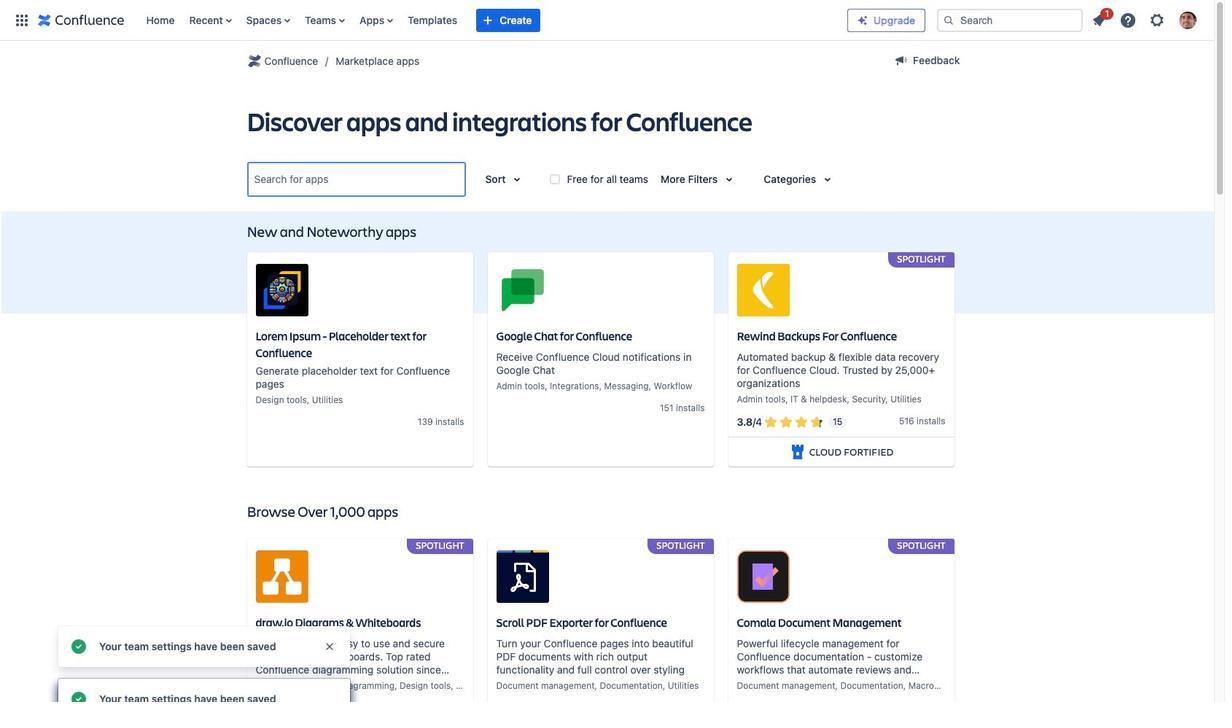 Task type: describe. For each thing, give the bounding box(es) containing it.
list item inside list
[[1086, 5, 1114, 32]]

notification icon image
[[1091, 11, 1108, 29]]

comala document management image
[[737, 551, 790, 603]]

scroll pdf exporter for confluence image
[[496, 551, 549, 603]]

rewind backups for confluence image
[[737, 264, 790, 317]]

settings icon image
[[1149, 11, 1167, 29]]

Search for apps field
[[250, 166, 463, 193]]

dismiss image
[[324, 641, 336, 653]]

appswitcher icon image
[[13, 11, 31, 29]]

google chat for confluence image
[[496, 264, 549, 317]]

your profile and preferences image
[[1180, 11, 1197, 29]]

list for 'premium' "icon"
[[1086, 5, 1206, 33]]

Search field
[[937, 8, 1083, 32]]



Task type: locate. For each thing, give the bounding box(es) containing it.
global element
[[9, 0, 848, 40]]

list for appswitcher icon at top left
[[139, 0, 848, 40]]

help icon image
[[1120, 11, 1137, 29]]

banner
[[0, 0, 1215, 41]]

success image
[[70, 638, 88, 656], [70, 691, 88, 703], [70, 691, 88, 703]]

list item
[[1086, 5, 1114, 32]]

search image
[[943, 14, 955, 26]]

cloud fortified app badge image
[[789, 443, 807, 461]]

lorem ipsum - placeholder text for confluence image
[[256, 264, 308, 317]]

context icon image
[[245, 53, 263, 70], [245, 53, 263, 70]]

None search field
[[937, 8, 1083, 32]]

draw.io diagrams & whiteboards image
[[256, 551, 308, 603]]

premium image
[[857, 14, 869, 26]]

confluence image
[[38, 11, 124, 29], [38, 11, 124, 29]]

0 horizontal spatial list
[[139, 0, 848, 40]]

list
[[139, 0, 848, 40], [1086, 5, 1206, 33]]

1 horizontal spatial list
[[1086, 5, 1206, 33]]



Task type: vqa. For each thing, say whether or not it's contained in the screenshot.
Star Shiba Task Force image
no



